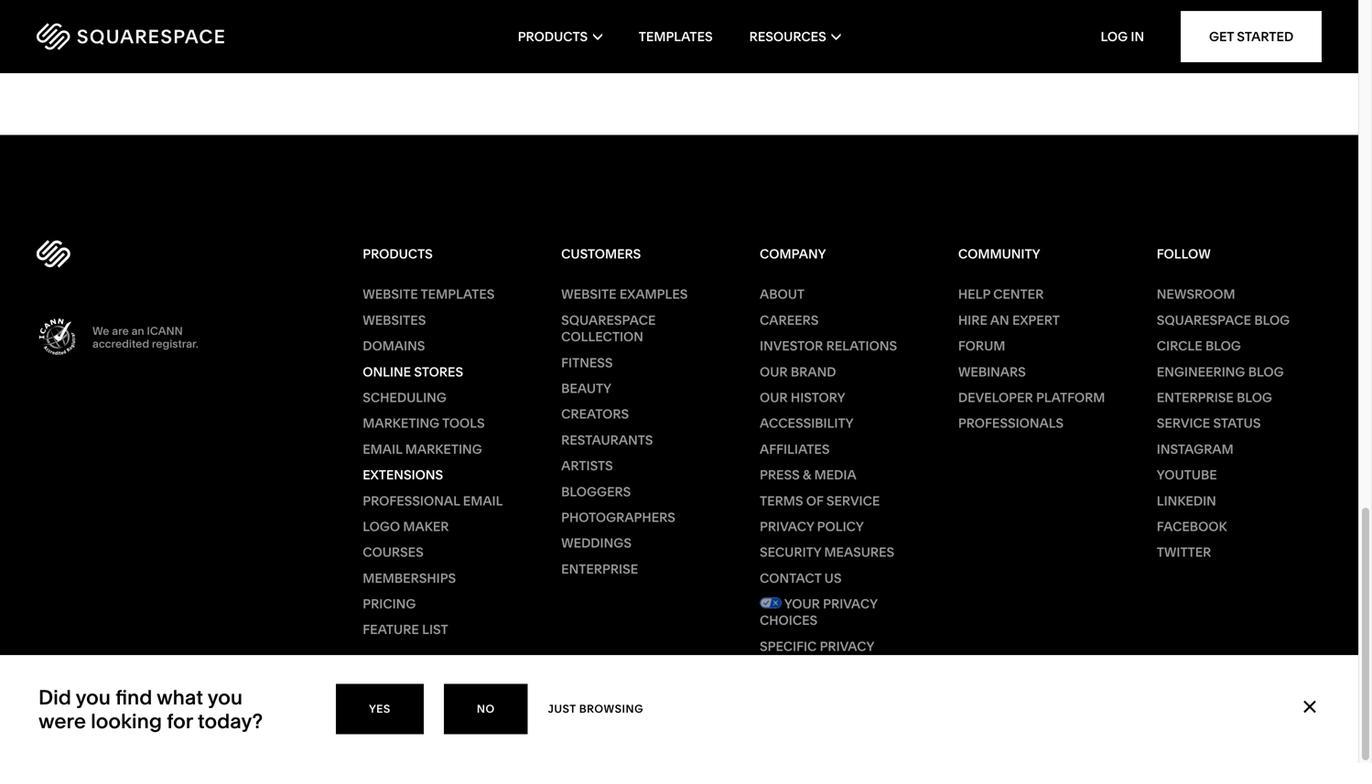 Task type: vqa. For each thing, say whether or not it's contained in the screenshot.
leftmost the 'Products'
yes



Task type: describe. For each thing, give the bounding box(es) containing it.
our brand
[[760, 364, 836, 380]]

bloggers link
[[561, 484, 726, 500]]

scheduling
[[363, 390, 447, 405]]

investor
[[760, 338, 823, 354]]

1 vertical spatial marketing
[[405, 442, 482, 457]]

engineering blog
[[1157, 364, 1284, 380]]

pricing
[[363, 596, 416, 612]]

logo maker link
[[363, 519, 528, 535]]

security measures link
[[760, 544, 925, 561]]

no
[[477, 703, 495, 716]]

online
[[363, 364, 411, 380]]

linkedin
[[1157, 493, 1216, 509]]

1 squarespace logo link from the top
[[37, 23, 294, 50]]

get started link
[[1181, 11, 1322, 62]]

engineering blog link
[[1157, 364, 1322, 380]]

1 squarespace logo image from the top
[[37, 23, 224, 50]]

what
[[157, 685, 203, 709]]

webinars
[[958, 364, 1026, 380]]

were
[[38, 709, 86, 734]]

squarespace collection link
[[561, 312, 726, 345]]

engineering
[[1157, 364, 1245, 380]]

domains link
[[363, 338, 528, 355]]

0 horizontal spatial email
[[363, 442, 402, 457]]

2 squarespace logo link from the top
[[37, 236, 363, 272]]

privacy for specific
[[820, 639, 874, 654]]

connect to site terms and conditions →
[[65, 14, 718, 49]]

beauty link
[[561, 380, 726, 397]]

our for our brand
[[760, 364, 788, 380]]

twitter
[[1157, 545, 1211, 560]]

measures
[[824, 545, 894, 560]]

enterprise for enterprise blog
[[1157, 390, 1234, 405]]

blog for circle blog
[[1205, 338, 1241, 354]]

help center
[[958, 287, 1044, 302]]

website for website templates
[[363, 287, 418, 302]]

investor relations
[[760, 338, 897, 354]]

careers link
[[760, 312, 925, 329]]

hire an expert link
[[958, 312, 1123, 329]]

service status link
[[1157, 415, 1322, 432]]

0 vertical spatial marketing
[[363, 416, 440, 431]]

connect to site link
[[37, 0, 206, 47]]

facebook link
[[1157, 519, 1322, 535]]

in
[[1131, 29, 1144, 44]]

press
[[760, 467, 800, 483]]

0 horizontal spatial service
[[826, 493, 880, 509]]

hire an expert
[[958, 312, 1060, 328]]

did you find what you were looking for today?
[[38, 685, 263, 734]]

get
[[1209, 29, 1234, 44]]

→
[[708, 33, 718, 49]]

logo maker
[[363, 519, 449, 535]]

artists
[[561, 458, 613, 474]]

memberships link
[[363, 570, 528, 587]]

affiliates link
[[760, 441, 925, 458]]

terms of service link
[[760, 493, 925, 509]]

2 squarespace logo image from the top
[[37, 240, 70, 268]]

forum link
[[958, 338, 1123, 355]]

service status
[[1157, 416, 1261, 431]]

conditions
[[639, 32, 705, 48]]

squarespace for circle blog
[[1157, 312, 1251, 328]]

contact us link
[[760, 570, 925, 587]]

company
[[760, 246, 826, 262]]

developer platform link
[[958, 389, 1123, 406]]

find
[[115, 685, 152, 709]]

twitter link
[[1157, 544, 1322, 561]]

enterprise blog link
[[1157, 389, 1322, 406]]

artists link
[[561, 458, 726, 474]]

circle blog
[[1157, 338, 1241, 354]]

developer
[[958, 390, 1033, 405]]

get started
[[1209, 29, 1294, 44]]

webinars link
[[958, 364, 1123, 380]]

log
[[1101, 29, 1128, 44]]

facebook
[[1157, 519, 1227, 535]]

extensions link
[[363, 467, 528, 484]]

security measures
[[760, 545, 894, 560]]

professionals link
[[958, 415, 1123, 432]]

products button
[[518, 0, 602, 73]]

examples
[[620, 287, 688, 302]]

developer platform
[[958, 390, 1105, 405]]

enterprise link
[[561, 561, 726, 578]]

enterprise for enterprise
[[561, 561, 638, 577]]

about
[[760, 287, 805, 302]]

specific privacy notices
[[760, 639, 874, 671]]

professional email
[[363, 493, 503, 509]]

privacy policy link
[[760, 519, 925, 535]]

resources
[[749, 29, 826, 44]]

memberships
[[363, 571, 456, 586]]

creators link
[[561, 406, 726, 423]]

accessibility link
[[760, 415, 925, 432]]

affiliates
[[760, 442, 830, 457]]

status
[[1213, 416, 1261, 431]]

extensions
[[363, 467, 443, 483]]

maker
[[403, 519, 449, 535]]



Task type: locate. For each thing, give the bounding box(es) containing it.
press & media link
[[760, 467, 925, 484]]

investor relations link
[[760, 338, 925, 355]]

hire
[[958, 312, 988, 328]]

templates
[[639, 29, 713, 44], [421, 287, 495, 302]]

1 vertical spatial service
[[826, 493, 880, 509]]

terms inside connect to site terms and conditions →
[[572, 32, 609, 48]]

email
[[363, 442, 402, 457], [463, 493, 503, 509]]

policy
[[817, 519, 864, 535]]

you right what at the left
[[207, 685, 243, 709]]

started
[[1237, 29, 1294, 44]]

1 vertical spatial squarespace logo link
[[37, 236, 363, 272]]

professional email link
[[363, 493, 528, 509]]

center
[[993, 287, 1044, 302]]

squarespace up circle blog
[[1157, 312, 1251, 328]]

blog for squarespace blog
[[1254, 312, 1290, 328]]

your privacy choices link
[[760, 596, 925, 638]]

privacy inside your privacy choices
[[823, 596, 877, 612]]

0 horizontal spatial enterprise
[[561, 561, 638, 577]]

2 website from the left
[[561, 287, 617, 302]]

blog for enterprise blog
[[1237, 390, 1272, 405]]

restaurants link
[[561, 432, 726, 449]]

website examples
[[561, 287, 688, 302]]

blog down engineering blog link
[[1237, 390, 1272, 405]]

email inside "link"
[[463, 493, 503, 509]]

1 vertical spatial enterprise
[[561, 561, 638, 577]]

photographers link
[[561, 509, 726, 526]]

2 our from the top
[[760, 390, 788, 405]]

notices
[[760, 656, 816, 671]]

marketing down scheduling
[[363, 416, 440, 431]]

marketing tools
[[363, 416, 485, 431]]

privacy down your privacy choices link
[[820, 639, 874, 654]]

fitness
[[561, 355, 613, 371]]

0 vertical spatial our
[[760, 364, 788, 380]]

marketing down marketing tools link
[[405, 442, 482, 457]]

about link
[[760, 286, 925, 303]]

terms down press
[[760, 493, 803, 509]]

website for website examples
[[561, 287, 617, 302]]

squarespace
[[561, 312, 656, 328], [1157, 312, 1251, 328]]

1 horizontal spatial products
[[518, 29, 588, 44]]

1 horizontal spatial terms
[[760, 493, 803, 509]]

products up website templates
[[363, 246, 433, 262]]

restaurants
[[561, 432, 653, 448]]

feature list link
[[363, 622, 528, 638]]

platform
[[1036, 390, 1105, 405]]

blog for engineering blog
[[1248, 364, 1284, 380]]

log             in
[[1101, 29, 1144, 44]]

0 vertical spatial email
[[363, 442, 402, 457]]

online stores link
[[363, 364, 528, 380]]

community
[[958, 246, 1040, 262]]

1 vertical spatial our
[[760, 390, 788, 405]]

1 vertical spatial squarespace logo image
[[37, 240, 70, 268]]

squarespace logo image
[[37, 23, 224, 50], [37, 240, 70, 268]]

enterprise blog
[[1157, 390, 1272, 405]]

privacy up security
[[760, 519, 814, 535]]

1 website from the left
[[363, 287, 418, 302]]

blog down squarespace blog in the top of the page
[[1205, 338, 1241, 354]]

1 vertical spatial templates
[[421, 287, 495, 302]]

site
[[151, 14, 178, 29]]

terms of service
[[760, 493, 880, 509]]

instagram
[[1157, 442, 1234, 457]]

terms left and
[[572, 32, 609, 48]]

0 vertical spatial terms
[[572, 32, 609, 48]]

1 vertical spatial privacy
[[823, 596, 877, 612]]

service up instagram
[[1157, 416, 1210, 431]]

fitness link
[[561, 355, 726, 371]]

privacy for your
[[823, 596, 877, 612]]

0 vertical spatial enterprise
[[1157, 390, 1234, 405]]

relations
[[826, 338, 897, 354]]

0 horizontal spatial you
[[76, 685, 111, 709]]

customers
[[561, 246, 641, 262]]

0 horizontal spatial squarespace
[[561, 312, 656, 328]]

email down extensions link
[[463, 493, 503, 509]]

feature
[[363, 622, 419, 638]]

1 horizontal spatial templates
[[639, 29, 713, 44]]

1 you from the left
[[76, 685, 111, 709]]

email marketing
[[363, 442, 482, 457]]

0 horizontal spatial terms
[[572, 32, 609, 48]]

choices
[[760, 613, 818, 629]]

website templates link
[[363, 286, 528, 303]]

media
[[814, 467, 856, 483]]

an
[[990, 312, 1009, 328]]

products inside button
[[518, 29, 588, 44]]

careers
[[760, 312, 819, 328]]

0 horizontal spatial products
[[363, 246, 433, 262]]

squarespace blog
[[1157, 312, 1290, 328]]

contact us
[[760, 571, 842, 586]]

0 vertical spatial products
[[518, 29, 588, 44]]

blog down circle blog link
[[1248, 364, 1284, 380]]

templates right and
[[639, 29, 713, 44]]

stores
[[414, 364, 463, 380]]

website
[[363, 287, 418, 302], [561, 287, 617, 302]]

1 horizontal spatial you
[[207, 685, 243, 709]]

bloggers
[[561, 484, 631, 500]]

our history
[[760, 390, 845, 405]]

2 you from the left
[[207, 685, 243, 709]]

service down press & media link
[[826, 493, 880, 509]]

feature list
[[363, 622, 448, 638]]

today?
[[198, 709, 263, 734]]

us state privacy opt-out icon image
[[760, 598, 782, 609]]

marketing tools link
[[363, 415, 528, 432]]

expert
[[1012, 312, 1060, 328]]

2 vertical spatial privacy
[[820, 639, 874, 654]]

1 horizontal spatial email
[[463, 493, 503, 509]]

0 horizontal spatial templates
[[421, 287, 495, 302]]

squarespace up collection
[[561, 312, 656, 328]]

1 horizontal spatial enterprise
[[1157, 390, 1234, 405]]

service inside 'link'
[[1157, 416, 1210, 431]]

specific privacy notices link
[[760, 638, 925, 672]]

photographers
[[561, 510, 675, 525]]

website up squarespace collection
[[561, 287, 617, 302]]

you
[[76, 685, 111, 709], [207, 685, 243, 709]]

enterprise
[[1157, 390, 1234, 405], [561, 561, 638, 577]]

domains
[[363, 338, 425, 354]]

website templates
[[363, 287, 495, 302]]

templates link
[[639, 0, 713, 73]]

website up websites at the left top of page
[[363, 287, 418, 302]]

terms
[[572, 32, 609, 48], [760, 493, 803, 509]]

email marketing link
[[363, 441, 528, 458]]

professional
[[363, 493, 460, 509]]

0 vertical spatial privacy
[[760, 519, 814, 535]]

your
[[784, 596, 820, 612]]

enterprise inside "link"
[[561, 561, 638, 577]]

templates up websites link
[[421, 287, 495, 302]]

our down our brand
[[760, 390, 788, 405]]

squarespace for fitness
[[561, 312, 656, 328]]

0 vertical spatial squarespace logo image
[[37, 23, 224, 50]]

1 horizontal spatial squarespace
[[1157, 312, 1251, 328]]

products
[[518, 29, 588, 44], [363, 246, 433, 262]]

your privacy choices
[[760, 596, 877, 629]]

1 vertical spatial email
[[463, 493, 503, 509]]

privacy down the contact us link
[[823, 596, 877, 612]]

enterprise down weddings
[[561, 561, 638, 577]]

0 vertical spatial squarespace logo link
[[37, 23, 294, 50]]

our for our history
[[760, 390, 788, 405]]

1 vertical spatial terms
[[760, 493, 803, 509]]

instagram link
[[1157, 441, 1322, 458]]

courses link
[[363, 544, 528, 561]]

privacy inside specific privacy notices
[[820, 639, 874, 654]]

2 squarespace from the left
[[1157, 312, 1251, 328]]

to
[[131, 14, 148, 29]]

email up extensions
[[363, 442, 402, 457]]

1 vertical spatial products
[[363, 246, 433, 262]]

log             in link
[[1101, 29, 1144, 44]]

1 our from the top
[[760, 364, 788, 380]]

0 vertical spatial templates
[[639, 29, 713, 44]]

professionals
[[958, 416, 1064, 431]]

1 squarespace from the left
[[561, 312, 656, 328]]

you right did
[[76, 685, 111, 709]]

our down investor at right
[[760, 364, 788, 380]]

just
[[548, 703, 576, 716]]

privacy
[[760, 519, 814, 535], [823, 596, 877, 612], [820, 639, 874, 654]]

resources button
[[749, 0, 841, 73]]

0 vertical spatial service
[[1157, 416, 1210, 431]]

brand
[[791, 364, 836, 380]]

0 horizontal spatial website
[[363, 287, 418, 302]]

1 horizontal spatial website
[[561, 287, 617, 302]]

website examples link
[[561, 286, 726, 303]]

products left and
[[518, 29, 588, 44]]

our inside our history 'link'
[[760, 390, 788, 405]]

marketing
[[363, 416, 440, 431], [405, 442, 482, 457]]

circle blog link
[[1157, 338, 1322, 355]]

1 horizontal spatial service
[[1157, 416, 1210, 431]]

scheduling link
[[363, 389, 528, 406]]

blog down newsroom link
[[1254, 312, 1290, 328]]

looking
[[91, 709, 162, 734]]

our inside our brand link
[[760, 364, 788, 380]]

collection
[[561, 329, 643, 345]]

just browsing
[[548, 703, 644, 716]]

enterprise down engineering
[[1157, 390, 1234, 405]]

follow
[[1157, 246, 1211, 262]]

security
[[760, 545, 821, 560]]



